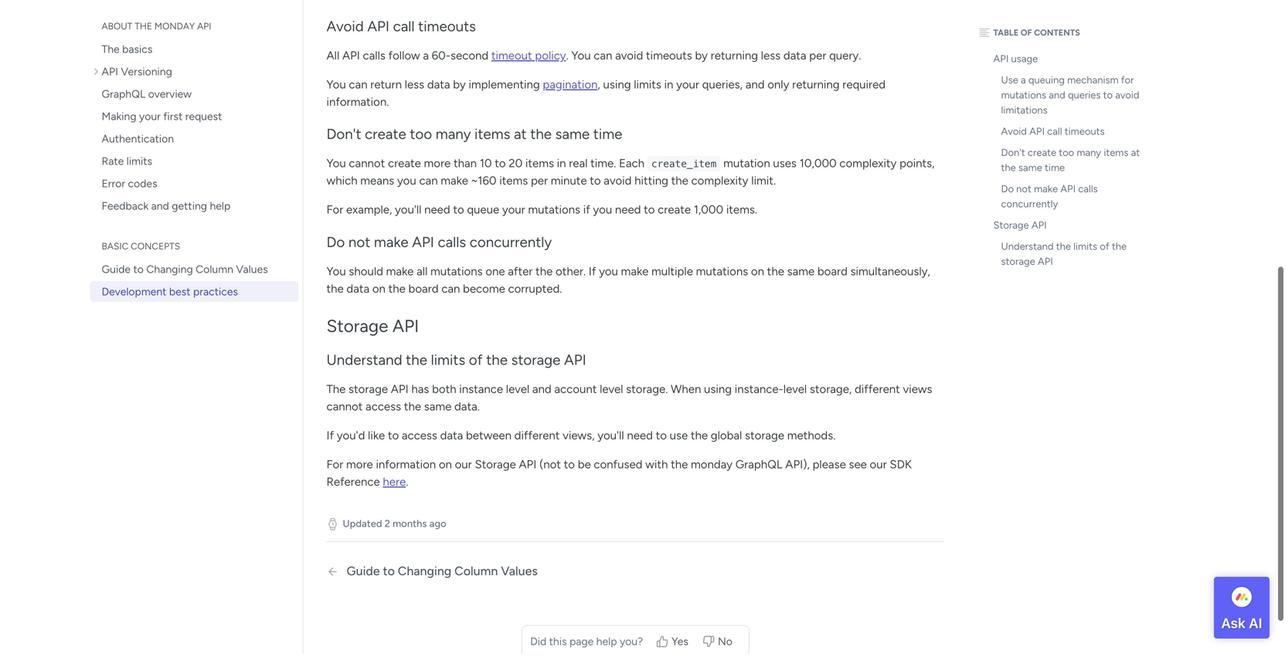 Task type: vqa. For each thing, say whether or not it's contained in the screenshot.
the bottommost method
no



Task type: describe. For each thing, give the bounding box(es) containing it.
api up follow
[[367, 17, 389, 35]]

ago
[[429, 518, 446, 530]]

to down hitting
[[644, 203, 655, 217]]

data down data.
[[440, 429, 463, 443]]

api down all
[[393, 316, 419, 336]]

this
[[549, 635, 567, 648]]

for more information on our storage api (not to be confused with the monday graphql api), please see our sdk reference
[[327, 458, 912, 489]]

0 vertical spatial avoid api call timeouts
[[327, 17, 476, 35]]

you for you can return less data by implementing pagination
[[327, 78, 346, 92]]

page
[[570, 635, 594, 648]]

api inside the storage api has both instance level and account level storage. when using instance-level storage, different views cannot access the same data.
[[391, 383, 409, 397]]

here .
[[383, 475, 408, 489]]

0 vertical spatial storage
[[993, 219, 1029, 231]]

pagination
[[543, 78, 598, 92]]

api down don't create too many items at the same time link
[[1061, 183, 1076, 195]]

api inside 'link'
[[1030, 125, 1045, 138]]

0 horizontal spatial time
[[593, 125, 622, 143]]

api usage link
[[976, 48, 1146, 70]]

to left queue
[[453, 203, 464, 217]]

1 horizontal spatial per
[[809, 49, 826, 63]]

1 vertical spatial by
[[453, 78, 466, 92]]

0 horizontal spatial column
[[196, 263, 233, 276]]

development best practices link
[[90, 281, 299, 302]]

cannot inside the storage api has both instance level and account level storage. when using instance-level storage, different views cannot access the same data.
[[327, 400, 363, 414]]

1 vertical spatial .
[[406, 475, 408, 489]]

timeout
[[491, 49, 532, 63]]

to up development
[[133, 263, 144, 276]]

the for the storage api has both instance level and account level storage. when using instance-level storage, different views cannot access the same data.
[[327, 383, 346, 397]]

api inside for more information on our storage api (not to be confused with the monday graphql api), please see our sdk reference
[[519, 458, 537, 472]]

to left use
[[656, 429, 667, 443]]

0 vertical spatial concurrently
[[1001, 198, 1058, 210]]

yes
[[672, 635, 689, 648]]

1 horizontal spatial complexity
[[840, 157, 897, 171]]

0 horizontal spatial changing
[[146, 263, 193, 276]]

first
[[163, 110, 183, 123]]

you inside you should make all mutations one after the other. if you make multiple mutations on the same board simultaneously, the data on the board can become corrupted.
[[599, 265, 618, 278]]

multiple
[[651, 265, 693, 278]]

updated
[[343, 518, 382, 530]]

you can return less data by implementing pagination
[[327, 78, 598, 92]]

1 vertical spatial you
[[593, 203, 612, 217]]

0 horizontal spatial different
[[514, 429, 560, 443]]

your inside , using limits in your queries, and only returning required information.
[[676, 78, 699, 92]]

need for different
[[627, 429, 653, 443]]

call inside 'link'
[[1047, 125, 1062, 138]]

1 vertical spatial in
[[557, 157, 566, 171]]

error codes
[[102, 177, 157, 190]]

request
[[185, 110, 222, 123]]

too inside don't create too many items at the same time
[[1059, 146, 1074, 159]]

graphql inside for more information on our storage api (not to be confused with the monday graphql api), please see our sdk reference
[[736, 458, 783, 472]]

1 vertical spatial column
[[455, 564, 498, 579]]

2 our from the left
[[870, 458, 887, 472]]

avoid inside avoid api call timeouts 'link'
[[1001, 125, 1027, 138]]

1 horizontal spatial you'll
[[598, 429, 624, 443]]

when
[[671, 383, 701, 397]]

1 vertical spatial if
[[327, 429, 334, 443]]

implementing
[[469, 78, 540, 92]]

can inside you should make all mutations one after the other. if you make multiple mutations on the same board simultaneously, the data on the board can become corrupted.
[[441, 282, 460, 296]]

views,
[[563, 429, 595, 443]]

return
[[370, 78, 402, 92]]

should
[[349, 265, 383, 278]]

with
[[645, 458, 668, 472]]

1 vertical spatial your
[[139, 110, 161, 123]]

ask ai
[[1221, 615, 1262, 632]]

the for the basics
[[102, 43, 120, 56]]

0 horizontal spatial you'll
[[395, 203, 422, 217]]

0 horizontal spatial storage api
[[327, 316, 419, 336]]

instance-
[[735, 383, 783, 397]]

all
[[327, 49, 339, 63]]

points,
[[900, 157, 935, 171]]

0 vertical spatial many
[[436, 125, 471, 143]]

1 horizontal spatial less
[[761, 49, 781, 63]]

1 horizontal spatial storage api
[[993, 219, 1047, 231]]

example,
[[346, 203, 392, 217]]

use a queuing mechanism for mutations and queries to avoid limitations
[[1001, 74, 1140, 116]]

the inside the storage api has both instance level and account level storage. when using instance-level storage, different views cannot access the same data.
[[404, 400, 421, 414]]

best
[[169, 285, 191, 298]]

understand the limits of the storage api link
[[983, 236, 1146, 272]]

authentication link
[[90, 128, 299, 149]]

items right 20
[[525, 157, 554, 171]]

0 vertical spatial avoid
[[327, 17, 364, 35]]

0 vertical spatial more
[[424, 157, 451, 171]]

if inside you should make all mutations one after the other. if you make multiple mutations on the same board simultaneously, the data on the board can become corrupted.
[[589, 265, 596, 278]]

simultaneously,
[[851, 265, 930, 278]]

0 horizontal spatial call
[[393, 17, 415, 35]]

one
[[486, 265, 505, 278]]

0 vertical spatial guide to changing column values
[[102, 263, 268, 276]]

yes button
[[651, 630, 697, 653]]

you inside mutation uses 10,000 complexity points, which means you can make ~160 items per minute to avoid hitting the complexity limit.
[[397, 174, 416, 188]]

2 vertical spatial your
[[502, 203, 525, 217]]

create left 1,000
[[658, 203, 691, 217]]

1 vertical spatial understand the limits of the storage api
[[327, 351, 586, 369]]

1 vertical spatial guide to changing column values
[[347, 564, 538, 579]]

you right policy
[[571, 49, 591, 63]]

overview
[[148, 87, 192, 100]]

getting
[[172, 199, 207, 213]]

10,000
[[800, 157, 837, 171]]

here
[[383, 475, 406, 489]]

0 horizontal spatial values
[[236, 263, 268, 276]]

api up all
[[412, 233, 434, 251]]

ask ai button
[[1214, 577, 1270, 639]]

to inside for more information on our storage api (not to be confused with the monday graphql api), please see our sdk reference
[[564, 458, 575, 472]]

minute
[[551, 174, 587, 188]]

between
[[466, 429, 512, 443]]

data up "only"
[[784, 49, 807, 63]]

development
[[102, 285, 167, 298]]

api down the basics
[[102, 65, 118, 78]]

and inside the storage api has both instance level and account level storage. when using instance-level storage, different views cannot access the same data.
[[532, 383, 552, 397]]

the basics
[[102, 43, 153, 56]]

no
[[718, 635, 733, 648]]

storage down storage api link
[[1001, 255, 1035, 268]]

api up account
[[564, 351, 586, 369]]

1 vertical spatial access
[[402, 429, 437, 443]]

api up the basics link
[[197, 20, 211, 32]]

1 horizontal spatial not
[[1016, 183, 1032, 195]]

query.
[[829, 49, 861, 63]]

can inside mutation uses 10,000 complexity points, which means you can make ~160 items per minute to avoid hitting the complexity limit.
[[419, 174, 438, 188]]

1 vertical spatial at
[[1131, 146, 1140, 159]]

0 vertical spatial calls
[[363, 49, 386, 63]]

use
[[1001, 74, 1018, 86]]

0 vertical spatial .
[[566, 49, 569, 63]]

0 horizontal spatial do not make api calls concurrently
[[327, 233, 552, 251]]

0 horizontal spatial monday
[[155, 20, 195, 32]]

has
[[411, 383, 429, 397]]

0 horizontal spatial not
[[348, 233, 370, 251]]

1 vertical spatial don't create too many items at the same time
[[1001, 146, 1140, 174]]

authentication
[[102, 132, 174, 145]]

0 vertical spatial returning
[[711, 49, 758, 63]]

1 vertical spatial concurrently
[[470, 233, 552, 251]]

avoid api call timeouts link
[[983, 121, 1146, 142]]

make left all
[[386, 265, 414, 278]]

(not
[[539, 458, 561, 472]]

instance
[[459, 383, 503, 397]]

policy
[[535, 49, 566, 63]]

2
[[385, 518, 390, 530]]

about the monday api
[[102, 20, 211, 32]]

0 horizontal spatial at
[[514, 125, 527, 143]]

1 horizontal spatial by
[[695, 49, 708, 63]]

0 vertical spatial guide
[[102, 263, 131, 276]]

1 vertical spatial values
[[501, 564, 538, 579]]

items inside mutation uses 10,000 complexity points, which means you can make ~160 items per minute to avoid hitting the complexity limit.
[[499, 174, 528, 188]]

create up means
[[388, 157, 421, 171]]

1 vertical spatial on
[[372, 282, 386, 296]]

1 vertical spatial guide to changing column values link
[[327, 564, 591, 579]]

make inside mutation uses 10,000 complexity points, which means you can make ~160 items per minute to avoid hitting the complexity limit.
[[441, 174, 468, 188]]

1 vertical spatial do
[[327, 233, 345, 251]]

on inside for more information on our storage api (not to be confused with the monday graphql api), please see our sdk reference
[[439, 458, 452, 472]]

1 vertical spatial complexity
[[691, 174, 749, 188]]

0 vertical spatial cannot
[[349, 157, 385, 171]]

items down avoid api call timeouts 'link'
[[1104, 146, 1129, 159]]

to inside mutation uses 10,000 complexity points, which means you can make ~160 items per minute to avoid hitting the complexity limit.
[[590, 174, 601, 188]]

do not make api calls concurrently link
[[983, 179, 1146, 215]]

0 horizontal spatial timeouts
[[418, 17, 476, 35]]

api),
[[785, 458, 810, 472]]

the basics link
[[90, 39, 299, 60]]

1 our from the left
[[455, 458, 472, 472]]

many inside don't create too many items at the same time
[[1077, 146, 1101, 159]]

global
[[711, 429, 742, 443]]

making
[[102, 110, 136, 123]]

basic concepts
[[102, 241, 180, 252]]

0 vertical spatial don't
[[327, 125, 361, 143]]

1 vertical spatial less
[[405, 78, 424, 92]]

data.
[[454, 400, 480, 414]]

api down do not make api calls concurrently link
[[1032, 219, 1047, 231]]

project logo image
[[1230, 585, 1254, 610]]

2 vertical spatial calls
[[438, 233, 466, 251]]

all
[[417, 265, 428, 278]]

0 vertical spatial a
[[423, 49, 429, 63]]

mutations inside use a queuing mechanism for mutations and queries to avoid limitations
[[1001, 89, 1046, 101]]

can up information.
[[349, 78, 368, 92]]

1 vertical spatial storage
[[327, 316, 388, 336]]

data down 60-
[[427, 78, 450, 92]]

1 horizontal spatial of
[[1100, 240, 1109, 253]]

uses
[[773, 157, 797, 171]]

if
[[583, 203, 590, 217]]

api versioning link
[[90, 61, 299, 82]]

same inside the storage api has both instance level and account level storage. when using instance-level storage, different views cannot access the same data.
[[424, 400, 452, 414]]

storage up account
[[511, 351, 561, 369]]

limits up both
[[431, 351, 465, 369]]

and inside use a queuing mechanism for mutations and queries to avoid limitations
[[1049, 89, 1066, 101]]

to down 2
[[383, 564, 395, 579]]

than
[[454, 157, 477, 171]]

versioning
[[121, 65, 172, 78]]

other.
[[556, 265, 586, 278]]

0 vertical spatial avoid
[[615, 49, 643, 63]]

60-
[[432, 49, 451, 63]]

0 vertical spatial board
[[818, 265, 848, 278]]

create down information.
[[365, 125, 406, 143]]

development best practices
[[102, 285, 238, 298]]

mutations up "become"
[[430, 265, 483, 278]]

1 horizontal spatial timeouts
[[646, 49, 692, 63]]

basic
[[102, 241, 128, 252]]

using inside , using limits in your queries, and only returning required information.
[[603, 78, 631, 92]]

help for page
[[596, 635, 617, 648]]

rate limits
[[102, 155, 152, 168]]



Task type: locate. For each thing, give the bounding box(es) containing it.
don't create too many items at the same time up than
[[327, 125, 622, 143]]

0 horizontal spatial if
[[327, 429, 334, 443]]

after
[[508, 265, 533, 278]]

understand the limits of the storage api inside understand the limits of the storage api link
[[1001, 240, 1127, 268]]

monday down global
[[691, 458, 733, 472]]

0 vertical spatial you'll
[[395, 203, 422, 217]]

more left than
[[424, 157, 451, 171]]

to right like at the left of page
[[388, 429, 399, 443]]

0 horizontal spatial the
[[102, 43, 120, 56]]

1 vertical spatial per
[[531, 174, 548, 188]]

1 vertical spatial a
[[1021, 74, 1026, 86]]

time.
[[591, 157, 616, 171]]

too down the you can return less data by implementing pagination
[[410, 125, 432, 143]]

2 horizontal spatial calls
[[1078, 183, 1098, 195]]

1 vertical spatial monday
[[691, 458, 733, 472]]

you cannot create more than 10 to 20 items in real time. each create_item
[[327, 157, 717, 171]]

make down than
[[441, 174, 468, 188]]

real
[[569, 157, 588, 171]]

your
[[676, 78, 699, 92], [139, 110, 161, 123], [502, 203, 525, 217]]

0 vertical spatial by
[[695, 49, 708, 63]]

of
[[1100, 240, 1109, 253], [469, 351, 483, 369]]

0 vertical spatial too
[[410, 125, 432, 143]]

monday up the basics link
[[155, 20, 195, 32]]

don't create too many items at the same time down avoid api call timeouts 'link'
[[1001, 146, 1140, 174]]

not up should on the left of the page
[[348, 233, 370, 251]]

mutation uses 10,000 complexity points, which means you can make ~160 items per minute to avoid hitting the complexity limit.
[[327, 157, 935, 188]]

avoid down for
[[1115, 89, 1140, 101]]

the inside for more information on our storage api (not to be confused with the monday graphql api), please see our sdk reference
[[671, 458, 688, 472]]

which
[[327, 174, 358, 188]]

0 vertical spatial do not make api calls concurrently
[[1001, 183, 1098, 210]]

items up 10
[[475, 125, 510, 143]]

2 vertical spatial timeouts
[[1065, 125, 1105, 138]]

1 horizontal spatial our
[[870, 458, 887, 472]]

avoid inside mutation uses 10,000 complexity points, which means you can make ~160 items per minute to avoid hitting the complexity limit.
[[604, 174, 632, 188]]

by
[[695, 49, 708, 63], [453, 78, 466, 92]]

1 horizontal spatial don't create too many items at the same time
[[1001, 146, 1140, 174]]

1 vertical spatial you'll
[[598, 429, 624, 443]]

timeouts inside avoid api call timeouts 'link'
[[1065, 125, 1105, 138]]

0 horizontal spatial using
[[603, 78, 631, 92]]

show subpages for api versioning image
[[94, 66, 102, 77]]

more inside for more information on our storage api (not to be confused with the monday graphql api), please see our sdk reference
[[346, 458, 373, 472]]

0 vertical spatial storage api
[[993, 219, 1047, 231]]

0 vertical spatial the
[[102, 43, 120, 56]]

you
[[397, 174, 416, 188], [593, 203, 612, 217], [599, 265, 618, 278]]

a inside use a queuing mechanism for mutations and queries to avoid limitations
[[1021, 74, 1026, 86]]

to down mechanism on the top right
[[1103, 89, 1113, 101]]

cannot up means
[[349, 157, 385, 171]]

many down avoid api call timeouts 'link'
[[1077, 146, 1101, 159]]

your down "graphql overview"
[[139, 110, 161, 123]]

you for you cannot create more than 10 to 20 items in real time. each create_item
[[327, 157, 346, 171]]

1,000
[[694, 203, 723, 217]]

avoid api call timeouts up don't create too many items at the same time link
[[1001, 125, 1105, 138]]

create inside don't create too many items at the same time
[[1028, 146, 1057, 159]]

0 vertical spatial do
[[1001, 183, 1014, 195]]

mutation
[[723, 157, 770, 171]]

required
[[843, 78, 886, 92]]

different inside the storage api has both instance level and account level storage. when using instance-level storage, different views cannot access the same data.
[[855, 383, 900, 397]]

the inside don't create too many items at the same time
[[1001, 162, 1016, 174]]

use a queuing mechanism for mutations and queries to avoid limitations link
[[983, 70, 1146, 121]]

graphql inside "link"
[[102, 87, 146, 100]]

you'll
[[395, 203, 422, 217], [598, 429, 624, 443]]

our right see
[[870, 458, 887, 472]]

timeouts up 60-
[[418, 17, 476, 35]]

guide right arrow left2 image
[[347, 564, 380, 579]]

1 horizontal spatial avoid
[[1001, 125, 1027, 138]]

in inside , using limits in your queries, and only returning required information.
[[664, 78, 673, 92]]

api inside 'link'
[[993, 53, 1009, 65]]

arrow left2 image
[[327, 566, 339, 578]]

0 horizontal spatial guide to changing column values link
[[90, 259, 299, 280]]

you right other.
[[599, 265, 618, 278]]

1 horizontal spatial more
[[424, 157, 451, 171]]

avoid down "each"
[[604, 174, 632, 188]]

1 vertical spatial using
[[704, 383, 732, 397]]

2 vertical spatial on
[[439, 458, 452, 472]]

values
[[236, 263, 268, 276], [501, 564, 538, 579]]

0 horizontal spatial by
[[453, 78, 466, 92]]

0 vertical spatial values
[[236, 263, 268, 276]]

become
[[463, 282, 505, 296]]

same inside you should make all mutations one after the other. if you make multiple mutations on the same board simultaneously, the data on the board can become corrupted.
[[787, 265, 815, 278]]

information
[[376, 458, 436, 472]]

for inside for more information on our storage api (not to be confused with the monday graphql api), please see our sdk reference
[[327, 458, 343, 472]]

the
[[102, 43, 120, 56], [327, 383, 346, 397]]

less up "only"
[[761, 49, 781, 63]]

and inside , using limits in your queries, and only returning required information.
[[746, 78, 765, 92]]

access inside the storage api has both instance level and account level storage. when using instance-level storage, different views cannot access the same data.
[[366, 400, 401, 414]]

guide to changing column values up best
[[102, 263, 268, 276]]

need for mutations
[[615, 203, 641, 217]]

level
[[506, 383, 530, 397], [600, 383, 623, 397], [783, 383, 807, 397]]

1 vertical spatial not
[[348, 233, 370, 251]]

ai
[[1249, 615, 1262, 632]]

no button
[[697, 630, 741, 653]]

you right 'if'
[[593, 203, 612, 217]]

1 horizontal spatial monday
[[691, 458, 733, 472]]

1 vertical spatial board
[[408, 282, 439, 296]]

to right 10
[[495, 157, 506, 171]]

understand the limits of the storage api
[[1001, 240, 1127, 268], [327, 351, 586, 369]]

thumbs up 2 image
[[656, 636, 669, 648]]

0 vertical spatial guide to changing column values link
[[90, 259, 299, 280]]

different up (not at the left of the page
[[514, 429, 560, 443]]

need left queue
[[424, 203, 450, 217]]

corrupted.
[[508, 282, 562, 296]]

0 vertical spatial of
[[1100, 240, 1109, 253]]

avoid api call timeouts
[[327, 17, 476, 35], [1001, 125, 1105, 138]]

1 vertical spatial returning
[[792, 78, 840, 92]]

1 vertical spatial help
[[596, 635, 617, 648]]

the storage api has both instance level and account level storage. when using instance-level storage, different views cannot access the same data.
[[327, 383, 932, 414]]

make up should on the left of the page
[[374, 233, 409, 251]]

do down don't create too many items at the same time link
[[1001, 183, 1014, 195]]

mechanism
[[1067, 74, 1119, 86]]

limits right ,
[[634, 78, 661, 92]]

1 horizontal spatial guide to changing column values link
[[327, 564, 591, 579]]

for
[[327, 203, 343, 217], [327, 458, 343, 472]]

0 vertical spatial call
[[393, 17, 415, 35]]

1 vertical spatial the
[[327, 383, 346, 397]]

less
[[761, 49, 781, 63], [405, 78, 424, 92]]

20
[[509, 157, 523, 171]]

for for for more information on our storage api (not to be confused with the monday graphql api), please see our sdk reference
[[327, 458, 343, 472]]

returning right "only"
[[792, 78, 840, 92]]

see
[[849, 458, 867, 472]]

queries
[[1068, 89, 1101, 101]]

level left storage.
[[600, 383, 623, 397]]

0 horizontal spatial many
[[436, 125, 471, 143]]

api left the 'has'
[[391, 383, 409, 397]]

complexity left points,
[[840, 157, 897, 171]]

avoid inside use a queuing mechanism for mutations and queries to avoid limitations
[[1115, 89, 1140, 101]]

thumbs down1 image
[[702, 636, 715, 648]]

can up ,
[[594, 49, 612, 63]]

avoid up , using limits in your queries, and only returning required information.
[[615, 49, 643, 63]]

in left the queries,
[[664, 78, 673, 92]]

complexity
[[840, 157, 897, 171], [691, 174, 749, 188]]

if left you'd
[[327, 429, 334, 443]]

and down codes
[[151, 199, 169, 213]]

for
[[1121, 74, 1134, 86]]

1 horizontal spatial calls
[[438, 233, 466, 251]]

graphql overview link
[[90, 83, 299, 104]]

make
[[441, 174, 468, 188], [1034, 183, 1058, 195], [374, 233, 409, 251], [386, 265, 414, 278], [621, 265, 649, 278]]

0 horizontal spatial level
[[506, 383, 530, 397]]

0 horizontal spatial of
[[469, 351, 483, 369]]

1 horizontal spatial level
[[600, 383, 623, 397]]

do down which
[[327, 233, 345, 251]]

watch image
[[327, 518, 339, 530]]

understand the limits of the storage api up both
[[327, 351, 586, 369]]

did this page help you?
[[530, 635, 643, 648]]

0 horizontal spatial in
[[557, 157, 566, 171]]

guide to changing column values link
[[90, 259, 299, 280], [327, 564, 591, 579]]

all api calls follow a 60-second timeout policy . you can avoid timeouts by returning less data per query.
[[327, 49, 861, 63]]

1 vertical spatial changing
[[398, 564, 452, 579]]

limits inside the "understand the limits of the storage api"
[[1074, 240, 1097, 253]]

0 vertical spatial monday
[[155, 20, 195, 32]]

feedback and getting help link
[[90, 196, 299, 216]]

error
[[102, 177, 125, 190]]

per
[[809, 49, 826, 63], [531, 174, 548, 188]]

1 horizontal spatial understand the limits of the storage api
[[1001, 240, 1127, 268]]

you'll right example,
[[395, 203, 422, 217]]

views
[[903, 383, 932, 397]]

timeouts up don't create too many items at the same time link
[[1065, 125, 1105, 138]]

error codes link
[[90, 173, 299, 194]]

not down don't create too many items at the same time link
[[1016, 183, 1032, 195]]

limits inside , using limits in your queries, and only returning required information.
[[634, 78, 661, 92]]

api usage
[[993, 53, 1038, 65]]

understand down storage api link
[[1001, 240, 1054, 253]]

1 vertical spatial guide
[[347, 564, 380, 579]]

avoid
[[615, 49, 643, 63], [1115, 89, 1140, 101], [604, 174, 632, 188]]

to inside use a queuing mechanism for mutations and queries to avoid limitations
[[1103, 89, 1113, 101]]

0 vertical spatial don't create too many items at the same time
[[327, 125, 622, 143]]

1 vertical spatial understand
[[327, 351, 402, 369]]

returning inside , using limits in your queries, and only returning required information.
[[792, 78, 840, 92]]

1 vertical spatial too
[[1059, 146, 1074, 159]]

the down about
[[102, 43, 120, 56]]

0 horizontal spatial understand the limits of the storage api
[[327, 351, 586, 369]]

storage
[[1001, 255, 1035, 268], [511, 351, 561, 369], [349, 383, 388, 397], [745, 429, 784, 443]]

2 horizontal spatial level
[[783, 383, 807, 397]]

using inside the storage api has both instance level and account level storage. when using instance-level storage, different views cannot access the same data.
[[704, 383, 732, 397]]

making your first request
[[102, 110, 222, 123]]

do not make api calls concurrently up all
[[327, 233, 552, 251]]

storage right global
[[745, 429, 784, 443]]

1 horizontal spatial do not make api calls concurrently
[[1001, 183, 1098, 210]]

basics
[[122, 43, 153, 56]]

.
[[566, 49, 569, 63], [406, 475, 408, 489]]

understand inside the "understand the limits of the storage api"
[[1001, 240, 1054, 253]]

complexity up 1,000
[[691, 174, 749, 188]]

api versioning
[[102, 65, 172, 78]]

the up you'd
[[327, 383, 346, 397]]

call up follow
[[393, 17, 415, 35]]

3 level from the left
[[783, 383, 807, 397]]

you right means
[[397, 174, 416, 188]]

reference
[[327, 475, 380, 489]]

codes
[[128, 177, 157, 190]]

graphql overview
[[102, 87, 192, 100]]

making your first request link
[[90, 106, 299, 127]]

be
[[578, 458, 591, 472]]

mutations right multiple
[[696, 265, 748, 278]]

to
[[1103, 89, 1113, 101], [495, 157, 506, 171], [590, 174, 601, 188], [453, 203, 464, 217], [644, 203, 655, 217], [133, 263, 144, 276], [388, 429, 399, 443], [656, 429, 667, 443], [564, 458, 575, 472], [383, 564, 395, 579]]

0 horizontal spatial don't
[[327, 125, 361, 143]]

avoid down the limitations
[[1001, 125, 1027, 138]]

don't down information.
[[327, 125, 361, 143]]

calls up "become"
[[438, 233, 466, 251]]

monday inside for more information on our storage api (not to be confused with the monday graphql api), please see our sdk reference
[[691, 458, 733, 472]]

0 horizontal spatial less
[[405, 78, 424, 92]]

too
[[410, 125, 432, 143], [1059, 146, 1074, 159]]

call up don't create too many items at the same time link
[[1047, 125, 1062, 138]]

don't inside don't create too many items at the same time
[[1001, 146, 1025, 159]]

board
[[818, 265, 848, 278], [408, 282, 439, 296]]

0 vertical spatial if
[[589, 265, 596, 278]]

feedback
[[102, 199, 149, 213]]

1 horizontal spatial guide to changing column values
[[347, 564, 538, 579]]

1 horizontal spatial understand
[[1001, 240, 1054, 253]]

1 horizontal spatial in
[[664, 78, 673, 92]]

if right other.
[[589, 265, 596, 278]]

make left multiple
[[621, 265, 649, 278]]

you for you should make all mutations one after the other. if you make multiple mutations on the same board simultaneously, the data on the board can become corrupted.
[[327, 265, 346, 278]]

understand up like at the left of page
[[327, 351, 402, 369]]

by up the queries,
[[695, 49, 708, 63]]

at up you cannot create more than 10 to 20 items in real time. each create_item
[[514, 125, 527, 143]]

follow
[[388, 49, 420, 63]]

data inside you should make all mutations one after the other. if you make multiple mutations on the same board simultaneously, the data on the board can become corrupted.
[[347, 282, 370, 296]]

calls down don't create too many items at the same time link
[[1078, 183, 1098, 195]]

don't create too many items at the same time link
[[983, 142, 1146, 179]]

concurrently
[[1001, 198, 1058, 210], [470, 233, 552, 251]]

queuing
[[1029, 74, 1065, 86]]

0 vertical spatial different
[[855, 383, 900, 397]]

for for for example, you'll need to queue your mutations if you need to create 1,000 items.
[[327, 203, 343, 217]]

1 vertical spatial more
[[346, 458, 373, 472]]

1 level from the left
[[506, 383, 530, 397]]

0 horizontal spatial per
[[531, 174, 548, 188]]

both
[[432, 383, 456, 397]]

you inside you should make all mutations one after the other. if you make multiple mutations on the same board simultaneously, the data on the board can become corrupted.
[[327, 265, 346, 278]]

second
[[451, 49, 489, 63]]

0 horizontal spatial avoid api call timeouts
[[327, 17, 476, 35]]

using right ,
[[603, 78, 631, 92]]

api down storage api link
[[1038, 255, 1053, 268]]

1 horizontal spatial help
[[596, 635, 617, 648]]

sdk
[[890, 458, 912, 472]]

limit.
[[751, 174, 776, 188]]

limitations
[[1001, 104, 1048, 116]]

~160
[[471, 174, 497, 188]]

0 horizontal spatial graphql
[[102, 87, 146, 100]]

access up information
[[402, 429, 437, 443]]

and left "only"
[[746, 78, 765, 92]]

months
[[393, 518, 427, 530]]

2 horizontal spatial on
[[751, 265, 764, 278]]

items down 20
[[499, 174, 528, 188]]

avoid
[[327, 17, 364, 35], [1001, 125, 1027, 138]]

1 vertical spatial avoid
[[1115, 89, 1140, 101]]

avoid api call timeouts inside 'link'
[[1001, 125, 1105, 138]]

mutations left 'if'
[[528, 203, 580, 217]]

1 horizontal spatial graphql
[[736, 458, 783, 472]]

too down avoid api call timeouts 'link'
[[1059, 146, 1074, 159]]

2 level from the left
[[600, 383, 623, 397]]

0 horizontal spatial your
[[139, 110, 161, 123]]

help left you?
[[596, 635, 617, 648]]

per left 'query.'
[[809, 49, 826, 63]]

for down which
[[327, 203, 343, 217]]

2 horizontal spatial timeouts
[[1065, 125, 1105, 138]]

1 horizontal spatial if
[[589, 265, 596, 278]]

2 for from the top
[[327, 458, 343, 472]]

need
[[424, 203, 450, 217], [615, 203, 641, 217], [627, 429, 653, 443]]

time up the "time."
[[593, 125, 622, 143]]

the inside mutation uses 10,000 complexity points, which means you can make ~160 items per minute to avoid hitting the complexity limit.
[[671, 174, 688, 188]]

a
[[423, 49, 429, 63], [1021, 74, 1026, 86]]

at down for
[[1131, 146, 1140, 159]]

0 horizontal spatial complexity
[[691, 174, 749, 188]]

make down don't create too many items at the same time link
[[1034, 183, 1058, 195]]

different left views
[[855, 383, 900, 397]]

. up pagination link
[[566, 49, 569, 63]]

per inside mutation uses 10,000 complexity points, which means you can make ~160 items per minute to avoid hitting the complexity limit.
[[531, 174, 548, 188]]

create down avoid api call timeouts 'link'
[[1028, 146, 1057, 159]]

0 horizontal spatial board
[[408, 282, 439, 296]]

mutations up the limitations
[[1001, 89, 1046, 101]]

2 vertical spatial avoid
[[604, 174, 632, 188]]

using
[[603, 78, 631, 92], [704, 383, 732, 397]]

and
[[746, 78, 765, 92], [1049, 89, 1066, 101], [151, 199, 169, 213], [532, 383, 552, 397]]

concurrently up the after
[[470, 233, 552, 251]]

need down hitting
[[615, 203, 641, 217]]

you
[[571, 49, 591, 63], [327, 78, 346, 92], [327, 157, 346, 171], [327, 265, 346, 278]]

0 horizontal spatial do
[[327, 233, 345, 251]]

1 horizontal spatial .
[[566, 49, 569, 63]]

to down the "time."
[[590, 174, 601, 188]]

0 horizontal spatial on
[[372, 282, 386, 296]]

you up which
[[327, 157, 346, 171]]

storage inside the storage api has both instance level and account level storage. when using instance-level storage, different views cannot access the same data.
[[349, 383, 388, 397]]

monday
[[155, 20, 195, 32], [691, 458, 733, 472]]

same inside don't create too many items at the same time
[[1019, 162, 1042, 174]]

0 horizontal spatial guide
[[102, 263, 131, 276]]

api inside the "understand the limits of the storage api"
[[1038, 255, 1053, 268]]

1 vertical spatial call
[[1047, 125, 1062, 138]]

limits down storage api link
[[1074, 240, 1097, 253]]

help right getting at the top of page
[[210, 199, 231, 213]]

help for getting
[[210, 199, 231, 213]]

1 vertical spatial storage api
[[327, 316, 419, 336]]

methods.
[[787, 429, 836, 443]]

the inside the storage api has both instance level and account level storage. when using instance-level storage, different views cannot access the same data.
[[327, 383, 346, 397]]

ask
[[1221, 615, 1246, 632]]

limits down authentication
[[127, 155, 152, 168]]

practices
[[193, 285, 238, 298]]

guide to changing column values link up development best practices link
[[90, 259, 299, 280]]

2 vertical spatial storage
[[475, 458, 516, 472]]

10
[[480, 157, 492, 171]]

usage
[[1011, 53, 1038, 65]]

0 vertical spatial complexity
[[840, 157, 897, 171]]

understand
[[1001, 240, 1054, 253], [327, 351, 402, 369]]

by down second
[[453, 78, 466, 92]]

for up reference
[[327, 458, 343, 472]]

api right all
[[342, 49, 360, 63]]

on down should on the left of the page
[[372, 282, 386, 296]]

1 for from the top
[[327, 203, 343, 217]]

time inside don't create too many items at the same time
[[1045, 162, 1065, 174]]

storage inside for more information on our storage api (not to be confused with the monday graphql api), please see our sdk reference
[[475, 458, 516, 472]]

in
[[664, 78, 673, 92], [557, 157, 566, 171]]



